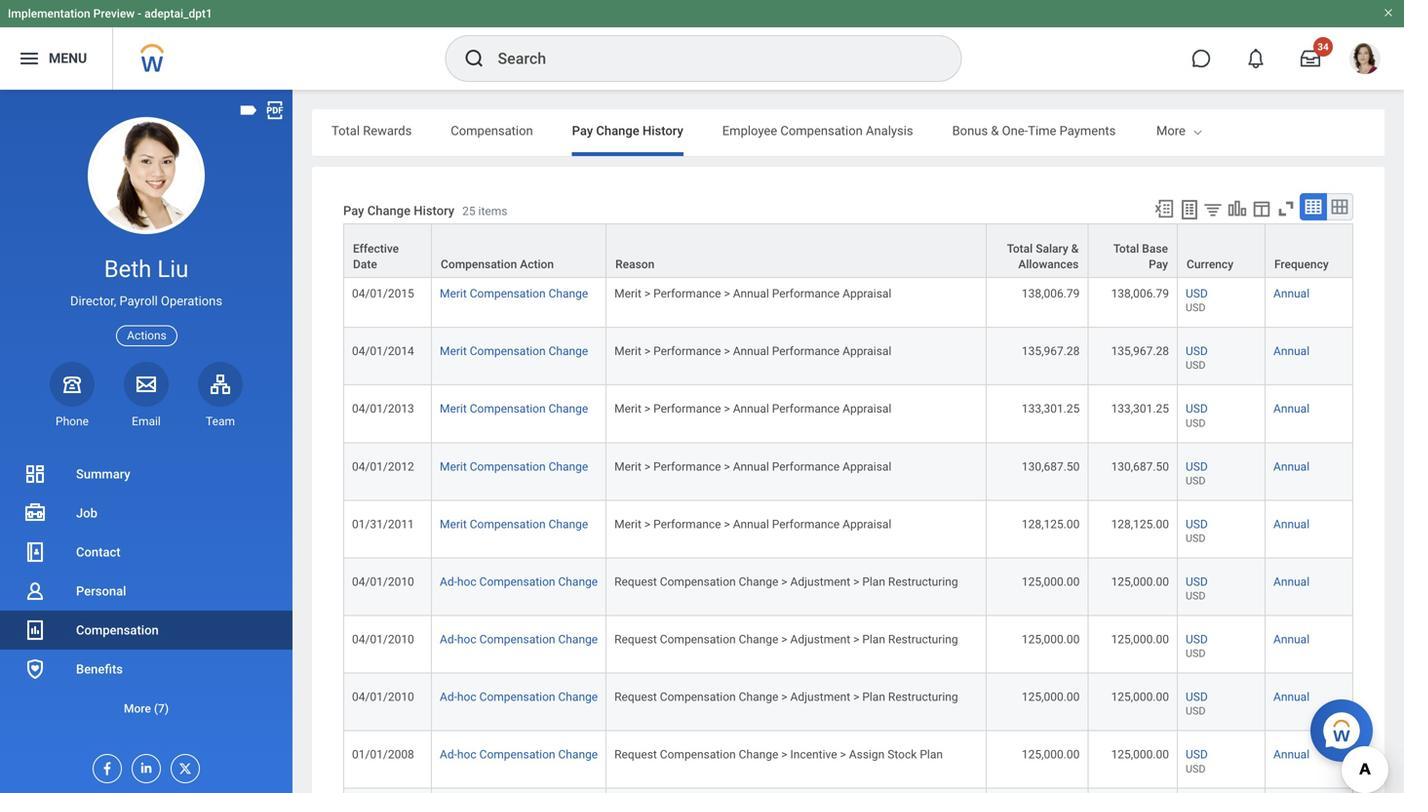 Task type: locate. For each thing, give the bounding box(es) containing it.
total inside total salary & allowances
[[1007, 242, 1033, 256]]

request compensation change > adjustment > plan restructuring for 2nd ad-hoc compensation change link from the bottom
[[615, 690, 958, 704]]

compensation
[[451, 123, 533, 138], [781, 123, 863, 138], [441, 258, 517, 271], [470, 287, 546, 300], [470, 344, 546, 358], [470, 402, 546, 416], [470, 460, 546, 473], [470, 517, 546, 531], [480, 575, 556, 589], [660, 575, 736, 589], [76, 623, 159, 637], [480, 633, 556, 646], [660, 633, 736, 646], [480, 690, 556, 704], [660, 690, 736, 704], [480, 748, 556, 761], [660, 748, 736, 761]]

1 row from the top
[[343, 213, 1354, 270]]

10 row from the top
[[343, 674, 1354, 731]]

1 restructuring from the top
[[889, 575, 958, 589]]

2 request compensation change > adjustment > plan restructuring from the top
[[615, 633, 958, 646]]

total inside total base pay
[[1114, 242, 1140, 256]]

hoc
[[457, 575, 477, 589], [457, 633, 477, 646], [457, 690, 477, 704], [457, 748, 477, 761]]

2 hoc from the top
[[457, 633, 477, 646]]

2 ad-hoc compensation change from the top
[[440, 633, 598, 646]]

5 merit compensation change from the top
[[440, 517, 588, 531]]

1 04/01/2010 from the top
[[352, 575, 414, 589]]

adjustment
[[791, 575, 851, 589], [791, 633, 851, 646], [791, 690, 851, 704]]

hoc for 4th ad-hoc compensation change link
[[457, 748, 477, 761]]

2 vertical spatial pay
[[1149, 258, 1169, 271]]

usd link for 01/31/2011 the merit compensation change link
[[1186, 513, 1208, 531]]

pay for pay change history
[[572, 123, 593, 138]]

adjustment for 2nd ad-hoc compensation change link from the bottom
[[791, 690, 851, 704]]

2 vertical spatial adjustment
[[791, 690, 851, 704]]

history for pay change history
[[643, 123, 684, 138]]

4 ad- from the top
[[440, 748, 457, 761]]

team beth liu element
[[198, 413, 243, 429]]

11 row from the top
[[343, 731, 1354, 789]]

hoc for first ad-hoc compensation change link from the top of the page
[[457, 575, 477, 589]]

2 appraisal from the top
[[843, 344, 892, 358]]

1 adjustment from the top
[[791, 575, 851, 589]]

3 usd link from the top
[[1186, 398, 1208, 416]]

01/01/2016
[[352, 229, 414, 243]]

1 ad-hoc compensation change from the top
[[440, 575, 598, 589]]

ad-
[[440, 575, 457, 589], [440, 633, 457, 646], [440, 690, 457, 704], [440, 748, 457, 761]]

total inside tab list
[[332, 123, 360, 138]]

5 merit compensation change link from the top
[[440, 517, 588, 531]]

138,006.79 down allowances
[[1022, 287, 1080, 300]]

pay for pay change history 25 items
[[343, 203, 364, 218]]

more up export to excel image
[[1157, 123, 1186, 138]]

2 vertical spatial request compensation change > adjustment > plan restructuring
[[615, 690, 958, 704]]

8 usd link from the top
[[1186, 686, 1208, 704]]

15 usd from the top
[[1186, 690, 1208, 704]]

133,301.25
[[1022, 402, 1080, 416], [1112, 402, 1170, 416]]

2 vertical spatial restructuring
[[889, 690, 958, 704]]

0 vertical spatial &
[[991, 123, 999, 138]]

ad-hoc compensation change link
[[440, 575, 598, 589], [440, 633, 598, 646], [440, 690, 598, 704], [440, 748, 598, 761]]

team
[[206, 414, 235, 428]]

135,967.28
[[1022, 344, 1080, 358], [1112, 344, 1170, 358]]

138,006.79
[[1022, 229, 1080, 243], [1112, 229, 1170, 243], [1022, 287, 1080, 300], [1112, 287, 1170, 300]]

13 usd from the top
[[1186, 633, 1208, 646]]

5 usd link from the top
[[1186, 513, 1208, 531]]

total
[[332, 123, 360, 138], [1007, 242, 1033, 256], [1114, 242, 1140, 256]]

2 merit > performance > annual performance appraisal from the top
[[615, 344, 892, 358]]

2 horizontal spatial total
[[1114, 242, 1140, 256]]

toolbar
[[1145, 193, 1354, 223]]

0 horizontal spatial more
[[124, 702, 151, 716]]

0 vertical spatial history
[[643, 123, 684, 138]]

employee compensation analysis
[[723, 123, 914, 138]]

history
[[643, 123, 684, 138], [414, 203, 455, 218]]

row containing 01/01/2016
[[343, 213, 1354, 270]]

2 horizontal spatial pay
[[1149, 258, 1169, 271]]

appraisal for 135,967.28
[[843, 344, 892, 358]]

1 horizontal spatial history
[[643, 123, 684, 138]]

annual link for ninth row
[[1274, 633, 1310, 646]]

4 merit > performance > annual performance appraisal from the top
[[615, 460, 892, 473]]

4 appraisal from the top
[[843, 460, 892, 473]]

1 horizontal spatial 128,125.00
[[1112, 517, 1170, 531]]

1 vertical spatial more
[[124, 702, 151, 716]]

3 request compensation change > adjustment > plan restructuring from the top
[[615, 690, 958, 704]]

row containing 01/31/2011
[[343, 501, 1354, 558]]

7 row from the top
[[343, 501, 1354, 558]]

1 usd link from the top
[[1186, 283, 1208, 300]]

merit compensation change link for 04/01/2014
[[440, 344, 588, 358]]

total for total rewards
[[332, 123, 360, 138]]

18 usd from the top
[[1186, 763, 1206, 775]]

6 row from the top
[[343, 443, 1354, 501]]

0 vertical spatial adjustment
[[791, 575, 851, 589]]

usd link for 4th ad-hoc compensation change link
[[1186, 744, 1208, 761]]

more inside dropdown button
[[124, 702, 151, 716]]

138,006.79 down total base pay at the top of page
[[1112, 287, 1170, 300]]

3 adjustment from the top
[[791, 690, 851, 704]]

3 merit > performance > annual performance appraisal from the top
[[615, 402, 892, 416]]

2 merit compensation change from the top
[[440, 344, 588, 358]]

restructuring
[[889, 575, 958, 589], [889, 633, 958, 646], [889, 690, 958, 704]]

usd
[[1186, 287, 1208, 300], [1186, 302, 1206, 314], [1186, 344, 1208, 358], [1186, 359, 1206, 371], [1186, 402, 1208, 416], [1186, 417, 1206, 429], [1186, 460, 1208, 473], [1186, 474, 1206, 487], [1186, 517, 1208, 531], [1186, 532, 1206, 544], [1186, 575, 1208, 589], [1186, 590, 1206, 602], [1186, 633, 1208, 646], [1186, 647, 1206, 660], [1186, 690, 1208, 704], [1186, 705, 1206, 717], [1186, 748, 1208, 761], [1186, 763, 1206, 775]]

1 vertical spatial pay
[[343, 203, 364, 218]]

implementation preview -   adeptai_dpt1
[[8, 7, 213, 20]]

7 usd from the top
[[1186, 460, 1208, 473]]

135,967.28 down total base pay at the top of page
[[1112, 344, 1170, 358]]

usd link
[[1186, 283, 1208, 300], [1186, 341, 1208, 358], [1186, 398, 1208, 416], [1186, 456, 1208, 473], [1186, 513, 1208, 531], [1186, 571, 1208, 589], [1186, 629, 1208, 646], [1186, 686, 1208, 704], [1186, 744, 1208, 761]]

usd link for 04/01/2014 the merit compensation change link
[[1186, 341, 1208, 358]]

phone
[[56, 414, 89, 428]]

1 horizontal spatial 133,301.25
[[1112, 402, 1170, 416]]

base
[[1143, 242, 1169, 256]]

more (7) button
[[0, 689, 293, 728]]

0 vertical spatial 04/01/2010
[[352, 575, 414, 589]]

merit > performance > annual performance appraisal for 138,006.79
[[615, 287, 892, 300]]

merit > performance > annual performance appraisal for 128,125.00
[[615, 517, 892, 531]]

7 annual link from the top
[[1274, 633, 1310, 646]]

3 restructuring from the top
[[889, 690, 958, 704]]

notifications large image
[[1247, 49, 1266, 68]]

list
[[0, 455, 293, 728]]

total rewards
[[332, 123, 412, 138]]

0 vertical spatial more
[[1157, 123, 1186, 138]]

3 hoc from the top
[[457, 690, 477, 704]]

1 horizontal spatial &
[[1072, 242, 1079, 256]]

personal image
[[23, 579, 47, 603]]

2 usd from the top
[[1186, 302, 1206, 314]]

0 horizontal spatial 130,687.50
[[1022, 460, 1080, 473]]

1 merit compensation change link from the top
[[440, 287, 588, 300]]

close environment banner image
[[1383, 7, 1395, 19]]

1 request compensation change > adjustment > plan restructuring from the top
[[615, 575, 958, 589]]

merit compensation change
[[440, 287, 588, 300], [440, 344, 588, 358], [440, 402, 588, 416], [440, 460, 588, 473], [440, 517, 588, 531]]

phone image
[[59, 372, 86, 396]]

annual link for row containing 04/01/2012
[[1274, 460, 1310, 473]]

1 appraisal from the top
[[843, 287, 892, 300]]

0 horizontal spatial pay
[[343, 203, 364, 218]]

3 annual link from the top
[[1274, 402, 1310, 416]]

total left rewards
[[332, 123, 360, 138]]

9 annual link from the top
[[1274, 748, 1310, 761]]

tag image
[[238, 99, 259, 121]]

phone beth liu element
[[50, 413, 95, 429]]

3 usd from the top
[[1186, 344, 1208, 358]]

25
[[462, 204, 476, 218]]

3 ad-hoc compensation change from the top
[[440, 690, 598, 704]]

3 merit compensation change from the top
[[440, 402, 588, 416]]

01/01/2008
[[352, 748, 414, 761]]

3 merit compensation change link from the top
[[440, 402, 588, 416]]

more left (7)
[[124, 702, 151, 716]]

1 request from the top
[[615, 575, 657, 589]]

actions button
[[116, 325, 177, 346]]

analysis
[[866, 123, 914, 138]]

135,967.28 down allowances
[[1022, 344, 1080, 358]]

plan
[[1297, 123, 1322, 138], [863, 575, 886, 589], [863, 633, 886, 646], [863, 690, 886, 704], [920, 748, 943, 761]]

0 vertical spatial restructuring
[[889, 575, 958, 589]]

merit compensation change link for 04/01/2012
[[440, 460, 588, 473]]

more
[[1157, 123, 1186, 138], [124, 702, 151, 716]]

currency button
[[1178, 224, 1265, 277]]

0 horizontal spatial &
[[991, 123, 999, 138]]

usd link for first ad-hoc compensation change link from the top of the page
[[1186, 571, 1208, 589]]

merit > performance > annual performance appraisal for 130,687.50
[[615, 460, 892, 473]]

inbox large image
[[1301, 49, 1321, 68]]

2 usd link from the top
[[1186, 341, 1208, 358]]

2 merit compensation change link from the top
[[440, 344, 588, 358]]

2 adjustment from the top
[[791, 633, 851, 646]]

history down search workday search field
[[643, 123, 684, 138]]

ad-hoc compensation change for 2nd ad-hoc compensation change link from the bottom
[[440, 690, 598, 704]]

adjustment for first ad-hoc compensation change link from the top of the page
[[791, 575, 851, 589]]

merit compensation change for 04/01/2013
[[440, 402, 588, 416]]

1 horizontal spatial pay
[[572, 123, 593, 138]]

2 restructuring from the top
[[889, 633, 958, 646]]

2 04/01/2010 from the top
[[352, 633, 414, 646]]

merit compensation change for 01/31/2011
[[440, 517, 588, 531]]

9 usd from the top
[[1186, 517, 1208, 531]]

01/31/2011
[[352, 517, 414, 531]]

5 annual link from the top
[[1274, 517, 1310, 531]]

menu banner
[[0, 0, 1405, 90]]

4 usd link from the top
[[1186, 456, 1208, 473]]

1 horizontal spatial more
[[1157, 123, 1186, 138]]

128,125.00
[[1022, 517, 1080, 531], [1112, 517, 1170, 531]]

compensation image
[[23, 618, 47, 642]]

2 request from the top
[[615, 633, 657, 646]]

row
[[343, 213, 1354, 270], [343, 223, 1354, 278], [343, 270, 1354, 328], [343, 328, 1354, 385], [343, 385, 1354, 443], [343, 443, 1354, 501], [343, 501, 1354, 558], [343, 558, 1354, 616], [343, 616, 1354, 674], [343, 674, 1354, 731], [343, 731, 1354, 789], [343, 789, 1354, 793]]

request for 2nd ad-hoc compensation change link from the bottom
[[615, 690, 657, 704]]

merit
[[440, 287, 467, 300], [615, 287, 642, 300], [440, 344, 467, 358], [615, 344, 642, 358], [440, 402, 467, 416], [615, 402, 642, 416], [440, 460, 467, 473], [615, 460, 642, 473], [440, 517, 467, 531], [615, 517, 642, 531]]

1 horizontal spatial total
[[1007, 242, 1033, 256]]

pay inside tab list
[[572, 123, 593, 138]]

4 merit compensation change link from the top
[[440, 460, 588, 473]]

4 hoc from the top
[[457, 748, 477, 761]]

8 usd from the top
[[1186, 474, 1206, 487]]

annual link
[[1274, 287, 1310, 300], [1274, 344, 1310, 358], [1274, 402, 1310, 416], [1274, 460, 1310, 473], [1274, 517, 1310, 531], [1274, 575, 1310, 589], [1274, 633, 1310, 646], [1274, 690, 1310, 704], [1274, 748, 1310, 761]]

04/01/2015
[[352, 287, 414, 300]]

contact image
[[23, 540, 47, 564]]

Search Workday  search field
[[498, 37, 921, 80]]

1 merit > performance > annual performance appraisal from the top
[[615, 287, 892, 300]]

merit > performance > annual performance appraisal
[[615, 287, 892, 300], [615, 344, 892, 358], [615, 402, 892, 416], [615, 460, 892, 473], [615, 517, 892, 531]]

1 merit compensation change from the top
[[440, 287, 588, 300]]

allowances
[[1019, 258, 1079, 271]]

1 annual link from the top
[[1274, 287, 1310, 300]]

merit > performance > annual performance appraisal for 135,967.28
[[615, 344, 892, 358]]

row containing 04/01/2012
[[343, 443, 1354, 501]]

4 row from the top
[[343, 328, 1354, 385]]

profile logan mcneil image
[[1350, 43, 1381, 78]]

ad-hoc compensation change
[[440, 575, 598, 589], [440, 633, 598, 646], [440, 690, 598, 704], [440, 748, 598, 761]]

payroll
[[120, 294, 158, 308]]

& left one-
[[991, 123, 999, 138]]

request compensation change > adjustment > plan restructuring
[[615, 575, 958, 589], [615, 633, 958, 646], [615, 690, 958, 704]]

appraisal
[[843, 287, 892, 300], [843, 344, 892, 358], [843, 402, 892, 416], [843, 460, 892, 473], [843, 517, 892, 531]]

3 04/01/2010 from the top
[[352, 690, 414, 704]]

cell
[[432, 213, 607, 270], [607, 213, 987, 270], [1178, 213, 1266, 270], [1266, 213, 1354, 270], [343, 789, 432, 793], [432, 789, 607, 793], [607, 789, 987, 793], [987, 789, 1089, 793], [1089, 789, 1178, 793], [1178, 789, 1266, 793], [1266, 789, 1354, 793]]

more for more
[[1157, 123, 1186, 138]]

compensation action button
[[432, 224, 606, 277]]

activity
[[1326, 123, 1367, 138]]

4 merit compensation change from the top
[[440, 460, 588, 473]]

0 horizontal spatial total
[[332, 123, 360, 138]]

9 usd link from the top
[[1186, 744, 1208, 761]]

total left salary
[[1007, 242, 1033, 256]]

3 ad-hoc compensation change link from the top
[[440, 690, 598, 704]]

2 vertical spatial 04/01/2010
[[352, 690, 414, 704]]

reimbursable
[[1155, 123, 1233, 138]]

history left 25
[[414, 203, 455, 218]]

14 usd from the top
[[1186, 647, 1206, 660]]

5 row from the top
[[343, 385, 1354, 443]]

items
[[479, 204, 508, 218]]

0 horizontal spatial 135,967.28
[[1022, 344, 1080, 358]]

change inside tab list
[[596, 123, 640, 138]]

mail image
[[135, 372, 158, 396]]

request for 2nd ad-hoc compensation change link from the top
[[615, 633, 657, 646]]

1 vertical spatial adjustment
[[791, 633, 851, 646]]

2 annual link from the top
[[1274, 344, 1310, 358]]

total for total salary & allowances
[[1007, 242, 1033, 256]]

request
[[615, 575, 657, 589], [615, 633, 657, 646], [615, 690, 657, 704], [615, 748, 657, 761]]

salary
[[1036, 242, 1069, 256]]

1 horizontal spatial 135,967.28
[[1112, 344, 1170, 358]]

operations
[[161, 294, 222, 308]]

1 horizontal spatial 130,687.50
[[1112, 460, 1170, 473]]

expand table image
[[1331, 197, 1350, 217]]

3 appraisal from the top
[[843, 402, 892, 416]]

facebook image
[[94, 755, 115, 776]]

menu button
[[0, 27, 112, 90]]

04/01/2010
[[352, 575, 414, 589], [352, 633, 414, 646], [352, 690, 414, 704]]

4 ad-hoc compensation change from the top
[[440, 748, 598, 761]]

tab list containing total rewards
[[312, 109, 1385, 156]]

change
[[596, 123, 640, 138], [368, 203, 411, 218], [549, 287, 588, 300], [549, 344, 588, 358], [549, 402, 588, 416], [549, 460, 588, 473], [549, 517, 588, 531], [558, 575, 598, 589], [739, 575, 779, 589], [558, 633, 598, 646], [739, 633, 779, 646], [558, 690, 598, 704], [739, 690, 779, 704], [558, 748, 598, 761], [739, 748, 779, 761]]

more (7)
[[124, 702, 169, 716]]

4 annual link from the top
[[1274, 460, 1310, 473]]

export to excel image
[[1154, 198, 1175, 219]]

effective date button
[[344, 224, 431, 277]]

job image
[[23, 501, 47, 525]]

2 row from the top
[[343, 223, 1354, 278]]

0 vertical spatial request compensation change > adjustment > plan restructuring
[[615, 575, 958, 589]]

6 annual link from the top
[[1274, 575, 1310, 589]]

merit compensation change for 04/01/2015
[[440, 287, 588, 300]]

adjustment for 2nd ad-hoc compensation change link from the top
[[791, 633, 851, 646]]

usd link for 2nd ad-hoc compensation change link from the top
[[1186, 629, 1208, 646]]

director,
[[70, 294, 116, 308]]

1 vertical spatial restructuring
[[889, 633, 958, 646]]

7 usd link from the top
[[1186, 629, 1208, 646]]

restructuring for usd link related to 2nd ad-hoc compensation change link from the bottom
[[889, 690, 958, 704]]

1 vertical spatial &
[[1072, 242, 1079, 256]]

0 horizontal spatial 128,125.00
[[1022, 517, 1080, 531]]

1 vertical spatial request compensation change > adjustment > plan restructuring
[[615, 633, 958, 646]]

5 merit > performance > annual performance appraisal from the top
[[615, 517, 892, 531]]

1 vertical spatial history
[[414, 203, 455, 218]]

1 hoc from the top
[[457, 575, 477, 589]]

merit > performance > annual performance appraisal for 133,301.25
[[615, 402, 892, 416]]

5 appraisal from the top
[[843, 517, 892, 531]]

tab list
[[312, 109, 1385, 156]]

1 133,301.25 from the left
[[1022, 402, 1080, 416]]

merit compensation change link
[[440, 287, 588, 300], [440, 344, 588, 358], [440, 402, 588, 416], [440, 460, 588, 473], [440, 517, 588, 531]]

2 ad-hoc compensation change link from the top
[[440, 633, 598, 646]]

0 horizontal spatial history
[[414, 203, 455, 218]]

3 row from the top
[[343, 270, 1354, 328]]

0 horizontal spatial 133,301.25
[[1022, 402, 1080, 416]]

& right salary
[[1072, 242, 1079, 256]]

1 vertical spatial 04/01/2010
[[352, 633, 414, 646]]

0 vertical spatial pay
[[572, 123, 593, 138]]

total left the base
[[1114, 242, 1140, 256]]

view worker - expand/collapse chart image
[[1227, 198, 1249, 219]]

annual
[[733, 287, 769, 300], [1274, 287, 1310, 300], [733, 344, 769, 358], [1274, 344, 1310, 358], [733, 402, 769, 416], [1274, 402, 1310, 416], [733, 460, 769, 473], [1274, 460, 1310, 473], [733, 517, 769, 531], [1274, 517, 1310, 531], [1274, 575, 1310, 589], [1274, 633, 1310, 646], [1274, 690, 1310, 704], [1274, 748, 1310, 761]]



Task type: describe. For each thing, give the bounding box(es) containing it.
request for 4th ad-hoc compensation change link
[[615, 748, 657, 761]]

5 usd from the top
[[1186, 402, 1208, 416]]

rewards
[[363, 123, 412, 138]]

history for pay change history 25 items
[[414, 203, 455, 218]]

effective date
[[353, 242, 399, 271]]

10 usd from the top
[[1186, 532, 1206, 544]]

appraisal for 130,687.50
[[843, 460, 892, 473]]

personal link
[[0, 572, 293, 611]]

1 ad-hoc compensation change link from the top
[[440, 575, 598, 589]]

total base pay
[[1114, 242, 1169, 271]]

contact link
[[0, 533, 293, 572]]

merit compensation change link for 01/31/2011
[[440, 517, 588, 531]]

merit compensation change link for 04/01/2013
[[440, 402, 588, 416]]

email
[[132, 414, 161, 428]]

4 ad-hoc compensation change link from the top
[[440, 748, 598, 761]]

action
[[520, 258, 554, 271]]

appraisal for 138,006.79
[[843, 287, 892, 300]]

date
[[353, 258, 377, 271]]

menu
[[49, 50, 87, 66]]

assign
[[849, 748, 885, 761]]

annual link for row containing 04/01/2015
[[1274, 287, 1310, 300]]

16 usd from the top
[[1186, 705, 1206, 717]]

list containing summary
[[0, 455, 293, 728]]

merit compensation change for 04/01/2012
[[440, 460, 588, 473]]

incentive
[[791, 748, 838, 761]]

annual link for 3rd row from the bottom
[[1274, 690, 1310, 704]]

job
[[76, 506, 97, 520]]

x image
[[172, 755, 193, 776]]

allowance
[[1236, 123, 1294, 138]]

team link
[[198, 362, 243, 429]]

bonus & one-time payments
[[953, 123, 1116, 138]]

click to view/edit grid preferences image
[[1252, 198, 1273, 219]]

1 135,967.28 from the left
[[1022, 344, 1080, 358]]

17 usd from the top
[[1186, 748, 1208, 761]]

11 usd from the top
[[1186, 575, 1208, 589]]

3 ad- from the top
[[440, 690, 457, 704]]

table image
[[1304, 197, 1324, 217]]

beth liu
[[104, 255, 189, 283]]

merit compensation change for 04/01/2014
[[440, 344, 588, 358]]

hoc for 2nd ad-hoc compensation change link from the top
[[457, 633, 477, 646]]

one-
[[1002, 123, 1028, 138]]

contact
[[76, 545, 121, 559]]

liu
[[157, 255, 189, 283]]

pay change history 25 items
[[343, 203, 508, 218]]

merit compensation change link for 04/01/2015
[[440, 287, 588, 300]]

beth
[[104, 255, 152, 283]]

annual link for row containing 04/01/2014
[[1274, 344, 1310, 358]]

04/01/2013
[[352, 402, 414, 416]]

1 128,125.00 from the left
[[1022, 517, 1080, 531]]

payments
[[1060, 123, 1116, 138]]

effective
[[353, 242, 399, 256]]

row containing effective date
[[343, 223, 1354, 278]]

restructuring for 2nd ad-hoc compensation change link from the top's usd link
[[889, 633, 958, 646]]

usd link for 04/01/2012's the merit compensation change link
[[1186, 456, 1208, 473]]

view printable version (pdf) image
[[264, 99, 286, 121]]

04/01/2014
[[352, 344, 414, 358]]

currency
[[1187, 258, 1234, 271]]

annual link for row containing 04/01/2013
[[1274, 402, 1310, 416]]

benefits link
[[0, 650, 293, 689]]

employee
[[723, 123, 778, 138]]

9 row from the top
[[343, 616, 1354, 674]]

request compensation change > adjustment > plan restructuring for first ad-hoc compensation change link from the top of the page
[[615, 575, 958, 589]]

12 row from the top
[[343, 789, 1354, 793]]

12 usd from the top
[[1186, 590, 1206, 602]]

pay change history
[[572, 123, 684, 138]]

8 row from the top
[[343, 558, 1354, 616]]

reason
[[616, 258, 655, 271]]

ad-hoc compensation change for first ad-hoc compensation change link from the top of the page
[[440, 575, 598, 589]]

request compensation change > incentive > assign stock plan
[[615, 748, 943, 761]]

ad-hoc compensation change for 4th ad-hoc compensation change link
[[440, 748, 598, 761]]

total salary & allowances
[[1007, 242, 1079, 271]]

usd link for 2nd ad-hoc compensation change link from the bottom
[[1186, 686, 1208, 704]]

implementation
[[8, 7, 90, 20]]

138,006.79 up allowances
[[1022, 229, 1080, 243]]

actions
[[127, 329, 167, 342]]

request compensation change > adjustment > plan restructuring for 2nd ad-hoc compensation change link from the top
[[615, 633, 958, 646]]

benefits image
[[23, 657, 47, 681]]

& inside total salary & allowances
[[1072, 242, 1079, 256]]

annual link for row containing 01/31/2011
[[1274, 517, 1310, 531]]

email beth liu element
[[124, 413, 169, 429]]

hoc for 2nd ad-hoc compensation change link from the bottom
[[457, 690, 477, 704]]

search image
[[463, 47, 486, 70]]

annual link for row containing 01/01/2008
[[1274, 748, 1310, 761]]

time
[[1028, 123, 1057, 138]]

restructuring for usd link associated with first ad-hoc compensation change link from the top of the page
[[889, 575, 958, 589]]

compensation link
[[0, 611, 293, 650]]

1 ad- from the top
[[440, 575, 457, 589]]

2 130,687.50 from the left
[[1112, 460, 1170, 473]]

benefits
[[76, 662, 123, 676]]

adeptai_dpt1
[[144, 7, 213, 20]]

fullscreen image
[[1276, 198, 1297, 219]]

total base pay button
[[1089, 224, 1177, 277]]

more for more (7)
[[124, 702, 151, 716]]

email button
[[124, 362, 169, 429]]

summary image
[[23, 462, 47, 486]]

select to filter grid data image
[[1203, 199, 1224, 219]]

row containing 04/01/2014
[[343, 328, 1354, 385]]

row containing 04/01/2013
[[343, 385, 1354, 443]]

total for total base pay
[[1114, 242, 1140, 256]]

1 usd from the top
[[1186, 287, 1208, 300]]

2 133,301.25 from the left
[[1112, 402, 1170, 416]]

appraisal for 128,125.00
[[843, 517, 892, 531]]

34 button
[[1290, 37, 1333, 80]]

frequency button
[[1266, 224, 1353, 277]]

annual link for 8th row from the top
[[1274, 575, 1310, 589]]

more (7) button
[[0, 697, 293, 720]]

bonus
[[953, 123, 988, 138]]

linkedin image
[[133, 755, 154, 775]]

appraisal for 133,301.25
[[843, 402, 892, 416]]

34
[[1318, 41, 1329, 53]]

4 usd from the top
[[1186, 359, 1206, 371]]

frequency
[[1275, 258, 1329, 271]]

138,006.79 down export to excel image
[[1112, 229, 1170, 243]]

ad-hoc compensation change for 2nd ad-hoc compensation change link from the top
[[440, 633, 598, 646]]

view team image
[[209, 372, 232, 396]]

2 ad- from the top
[[440, 633, 457, 646]]

pay inside total base pay
[[1149, 258, 1169, 271]]

phone button
[[50, 362, 95, 429]]

export to worksheets image
[[1178, 198, 1202, 221]]

(7)
[[154, 702, 169, 716]]

summary
[[76, 467, 130, 481]]

justify image
[[18, 47, 41, 70]]

2 128,125.00 from the left
[[1112, 517, 1170, 531]]

-
[[138, 7, 142, 20]]

compensation action
[[441, 258, 554, 271]]

1 130,687.50 from the left
[[1022, 460, 1080, 473]]

navigation pane region
[[0, 90, 293, 793]]

job link
[[0, 494, 293, 533]]

director, payroll operations
[[70, 294, 222, 308]]

personal
[[76, 584, 126, 598]]

request for first ad-hoc compensation change link from the top of the page
[[615, 575, 657, 589]]

row containing 01/01/2008
[[343, 731, 1354, 789]]

row containing 04/01/2015
[[343, 270, 1354, 328]]

04/01/2012
[[352, 460, 414, 473]]

usd link for the merit compensation change link corresponding to 04/01/2015
[[1186, 283, 1208, 300]]

compensation inside popup button
[[441, 258, 517, 271]]

2 135,967.28 from the left
[[1112, 344, 1170, 358]]

total salary & allowances button
[[987, 224, 1088, 277]]

usd link for the merit compensation change link associated with 04/01/2013
[[1186, 398, 1208, 416]]

preview
[[93, 7, 135, 20]]

stock
[[888, 748, 917, 761]]

summary link
[[0, 455, 293, 494]]

compensation inside list
[[76, 623, 159, 637]]

reimbursable allowance plan activity
[[1155, 123, 1367, 138]]

reason button
[[607, 224, 986, 277]]

6 usd from the top
[[1186, 417, 1206, 429]]



Task type: vqa. For each thing, say whether or not it's contained in the screenshot.


